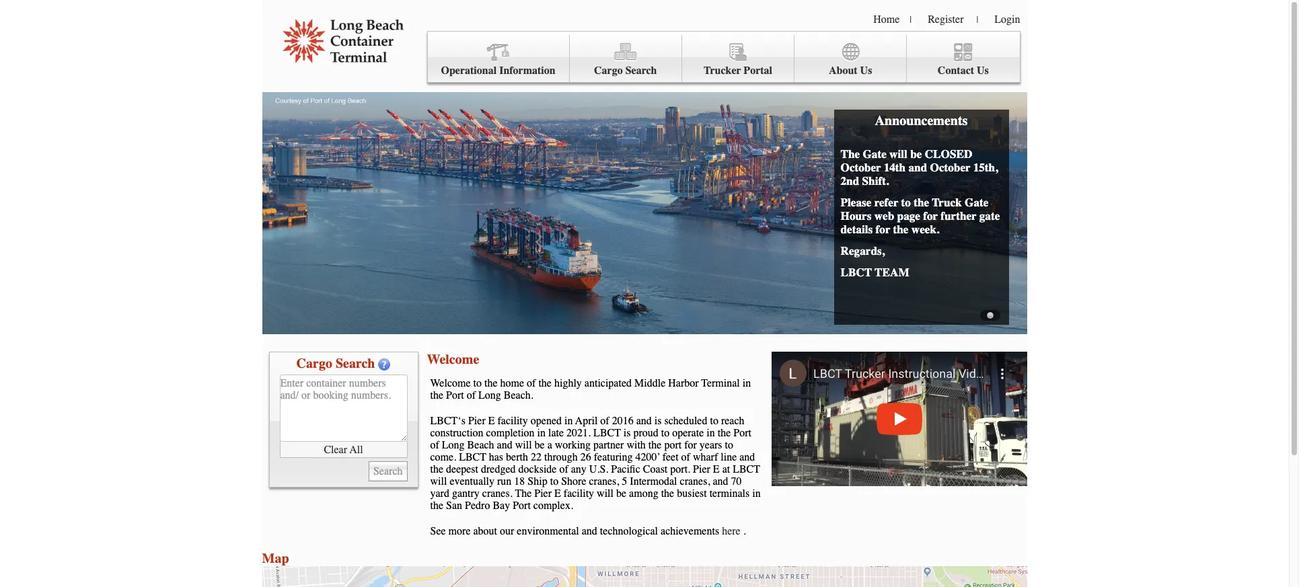 Task type: describe. For each thing, give the bounding box(es) containing it.
operate
[[672, 427, 704, 439]]

details
[[841, 223, 873, 236]]

2 horizontal spatial pier
[[693, 464, 710, 476]]

environmental
[[517, 526, 579, 538]]

gate
[[980, 209, 1000, 223]]

through
[[544, 452, 578, 464]]

see
[[430, 526, 446, 538]]

any
[[571, 464, 587, 476]]

regards,​
[[841, 244, 885, 258]]

to left reach
[[710, 415, 719, 427]]

cargo search link
[[570, 35, 682, 83]]

terminals
[[710, 488, 750, 500]]

more
[[449, 526, 471, 538]]

1 vertical spatial port
[[734, 427, 752, 439]]

lbct left the "has"
[[459, 452, 486, 464]]

1 horizontal spatial is
[[655, 415, 662, 427]]

login link
[[995, 13, 1020, 26]]

week.
[[912, 223, 940, 236]]

port.
[[670, 464, 690, 476]]

1 horizontal spatial cargo
[[594, 65, 623, 77]]

reach
[[721, 415, 745, 427]]

the up the line
[[718, 427, 731, 439]]

the up yard
[[430, 464, 443, 476]]

and left 70
[[713, 476, 728, 488]]

san
[[446, 500, 462, 512]]

to inside please refer to the truck gate hours web page for further gate details for the week.
[[901, 196, 911, 209]]

dredged
[[481, 464, 516, 476]]

1 | from the left
[[910, 14, 912, 26]]

welcome to the home of the highly anticipated middle harbor terminal in the port of long beach.
[[430, 378, 751, 402]]

about us link
[[795, 35, 907, 83]]

cargo search inside cargo search link
[[594, 65, 657, 77]]

truck
[[932, 196, 962, 209]]

to right years
[[725, 439, 733, 452]]

partner
[[594, 439, 624, 452]]

pacific
[[611, 464, 641, 476]]

and right 2016
[[636, 415, 652, 427]]

cranes.
[[482, 488, 513, 500]]

lbct's pier e facility opened in april of 2016 and is scheduled to reach construction completion in late 2021.  lbct is proud to operate in the port of long beach and will be a working partner with the port for years to come.  lbct has berth 22 through 26 featuring 4200' feet of wharf line and the deepest dredged dockside of any u.s. pacific coast port. pier e at lbct will eventually run 18 ship to shore cranes, 5 intermodal cranes, and 70 yard gantry cranes. the pier e facility will be among the busiest terminals in the san pedro bay port complex.
[[430, 415, 761, 512]]

busiest
[[677, 488, 707, 500]]

of right feet
[[681, 452, 690, 464]]

22
[[531, 452, 542, 464]]

complex.
[[533, 500, 573, 512]]

of left any
[[559, 464, 568, 476]]

port
[[664, 439, 682, 452]]

the right the among
[[661, 488, 674, 500]]

0 horizontal spatial is
[[624, 427, 631, 439]]

eventually
[[450, 476, 495, 488]]

operational
[[441, 65, 497, 77]]

pedro
[[465, 500, 490, 512]]

all
[[350, 444, 363, 456]]

achievements
[[661, 526, 719, 538]]

1 vertical spatial cargo
[[296, 356, 332, 371]]

the left home
[[484, 378, 498, 390]]

login
[[995, 13, 1020, 26]]

portal
[[744, 65, 772, 77]]

here link
[[722, 526, 741, 538]]

our
[[500, 526, 514, 538]]

14th and
[[884, 161, 927, 174]]

please
[[841, 196, 872, 209]]

in right operate
[[707, 427, 715, 439]]

register link
[[928, 13, 964, 26]]

15th,
[[973, 161, 998, 174]]

shore
[[561, 476, 586, 488]]

and left technological
[[582, 526, 597, 538]]

lbct right at
[[733, 464, 760, 476]]

2021.
[[567, 427, 591, 439]]

of up construction
[[467, 390, 476, 402]]

clear all
[[324, 444, 363, 456]]

deepest
[[446, 464, 478, 476]]

about
[[829, 65, 858, 77]]

5
[[622, 476, 627, 488]]

2 vertical spatial pier
[[534, 488, 552, 500]]

and right beach
[[497, 439, 513, 452]]

scheduled
[[664, 415, 708, 427]]

yard
[[430, 488, 449, 500]]

page
[[897, 209, 921, 223]]

welcome for welcome
[[427, 352, 479, 367]]

lbct's
[[430, 415, 466, 427]]

0 vertical spatial pier
[[468, 415, 486, 427]]

gate inside the gate will be closed october 14th and october 15th, 2nd shift.
[[863, 147, 887, 161]]

harbor
[[668, 378, 699, 390]]

working
[[555, 439, 591, 452]]

.
[[743, 526, 746, 538]]

proud
[[633, 427, 659, 439]]

the left truck
[[914, 196, 929, 209]]

technological
[[600, 526, 658, 538]]

to right ship
[[550, 476, 559, 488]]

0 horizontal spatial search
[[336, 356, 375, 371]]

operational information link
[[428, 35, 570, 83]]

the left san
[[430, 500, 443, 512]]

the left week.
[[893, 223, 909, 236]]

web
[[875, 209, 894, 223]]

completion
[[486, 427, 535, 439]]

of right home
[[527, 378, 536, 390]]

long inside lbct's pier e facility opened in april of 2016 and is scheduled to reach construction completion in late 2021.  lbct is proud to operate in the port of long beach and will be a working partner with the port for years to come.  lbct has berth 22 through 26 featuring 4200' feet of wharf line and the deepest dredged dockside of any u.s. pacific coast port. pier e at lbct will eventually run 18 ship to shore cranes, 5 intermodal cranes, and 70 yard gantry cranes. the pier e facility will be among the busiest terminals in the san pedro bay port complex.
[[442, 439, 465, 452]]

register
[[928, 13, 964, 26]]

april
[[575, 415, 598, 427]]

at
[[722, 464, 730, 476]]

2016
[[612, 415, 634, 427]]

construction
[[430, 427, 484, 439]]

about us
[[829, 65, 872, 77]]

trucker portal link
[[682, 35, 795, 83]]

announcements
[[875, 113, 968, 129]]

trucker
[[704, 65, 741, 77]]

in left the late
[[537, 427, 546, 439]]

home
[[500, 378, 524, 390]]



Task type: locate. For each thing, give the bounding box(es) containing it.
the up lbct's
[[430, 390, 443, 402]]

0 vertical spatial long
[[478, 390, 501, 402]]

to inside welcome to the home of the highly anticipated middle harbor terminal in the port of long beach.
[[473, 378, 482, 390]]

18
[[514, 476, 525, 488]]

late
[[548, 427, 564, 439]]

facility down any
[[564, 488, 594, 500]]

is left scheduled
[[655, 415, 662, 427]]

will inside the gate will be closed october 14th and october 15th, 2nd shift.
[[890, 147, 908, 161]]

operational information
[[441, 65, 556, 77]]

welcome for welcome to the home of the highly anticipated middle harbor terminal in the port of long beach.
[[430, 378, 471, 390]]

1 vertical spatial e
[[713, 464, 720, 476]]

0 horizontal spatial long
[[442, 439, 465, 452]]

1 horizontal spatial pier
[[534, 488, 552, 500]]

dockside
[[519, 464, 557, 476]]

gate
[[863, 147, 887, 161], [965, 196, 989, 209]]

will left the a
[[515, 439, 532, 452]]

in right terminal
[[743, 378, 751, 390]]

contact
[[938, 65, 974, 77]]

for right the details
[[876, 223, 891, 236]]

1 horizontal spatial october
[[930, 161, 971, 174]]

to right proud
[[661, 427, 670, 439]]

middle
[[635, 378, 666, 390]]

is left proud
[[624, 427, 631, 439]]

ship
[[528, 476, 548, 488]]

0 vertical spatial the
[[841, 147, 860, 161]]

0 horizontal spatial pier
[[468, 415, 486, 427]]

in right 70
[[752, 488, 761, 500]]

of
[[527, 378, 536, 390], [467, 390, 476, 402], [600, 415, 609, 427], [430, 439, 439, 452], [681, 452, 690, 464], [559, 464, 568, 476]]

0 vertical spatial be
[[911, 147, 922, 161]]

beach.
[[504, 390, 533, 402]]

long left beach.
[[478, 390, 501, 402]]

the
[[914, 196, 929, 209], [893, 223, 909, 236], [484, 378, 498, 390], [539, 378, 552, 390], [430, 390, 443, 402], [718, 427, 731, 439], [649, 439, 662, 452], [430, 464, 443, 476], [661, 488, 674, 500], [430, 500, 443, 512]]

facility
[[498, 415, 528, 427], [564, 488, 594, 500]]

gate inside please refer to the truck gate hours web page for further gate details for the week.
[[965, 196, 989, 209]]

0 vertical spatial e
[[488, 415, 495, 427]]

1 horizontal spatial gate
[[965, 196, 989, 209]]

gate right truck
[[965, 196, 989, 209]]

october up please
[[841, 161, 881, 174]]

port inside welcome to the home of the highly anticipated middle harbor terminal in the port of long beach.
[[446, 390, 464, 402]]

map
[[262, 551, 289, 567]]

26
[[581, 452, 591, 464]]

e left "shore"
[[554, 488, 561, 500]]

will down 'come.'
[[430, 476, 447, 488]]

is
[[655, 415, 662, 427], [624, 427, 631, 439]]

to
[[901, 196, 911, 209], [473, 378, 482, 390], [710, 415, 719, 427], [661, 427, 670, 439], [725, 439, 733, 452], [550, 476, 559, 488]]

0 horizontal spatial |
[[910, 14, 912, 26]]

1 horizontal spatial e
[[554, 488, 561, 500]]

clear
[[324, 444, 347, 456]]

1 vertical spatial long
[[442, 439, 465, 452]]

gantry
[[452, 488, 480, 500]]

has
[[489, 452, 503, 464]]

home link
[[874, 13, 900, 26]]

0 vertical spatial cargo
[[594, 65, 623, 77]]

the left highly
[[539, 378, 552, 390]]

2 | from the left
[[977, 14, 979, 26]]

us right contact
[[977, 65, 989, 77]]

0 vertical spatial cargo search
[[594, 65, 657, 77]]

be inside the gate will be closed october 14th and october 15th, 2nd shift.
[[911, 147, 922, 161]]

2 cranes, from the left
[[680, 476, 710, 488]]

port up lbct's
[[446, 390, 464, 402]]

here
[[722, 526, 741, 538]]

cranes, left 5
[[589, 476, 619, 488]]

0 vertical spatial welcome
[[427, 352, 479, 367]]

cranes,
[[589, 476, 619, 488], [680, 476, 710, 488]]

1 vertical spatial cargo search
[[296, 356, 375, 371]]

2 vertical spatial port
[[513, 500, 531, 512]]

us for contact us
[[977, 65, 989, 77]]

1 horizontal spatial the
[[841, 147, 860, 161]]

be left the among
[[616, 488, 627, 500]]

years
[[700, 439, 722, 452]]

menu bar containing operational information
[[427, 31, 1020, 83]]

0 horizontal spatial the
[[515, 488, 532, 500]]

| right home link
[[910, 14, 912, 26]]

1 vertical spatial facility
[[564, 488, 594, 500]]

facility down beach.
[[498, 415, 528, 427]]

highly
[[554, 378, 582, 390]]

e up beach
[[488, 415, 495, 427]]

lbct team
[[841, 266, 910, 279]]

be
[[911, 147, 922, 161], [535, 439, 545, 452], [616, 488, 627, 500]]

pier down 'dockside'
[[534, 488, 552, 500]]

and
[[636, 415, 652, 427], [497, 439, 513, 452], [740, 452, 755, 464], [713, 476, 728, 488], [582, 526, 597, 538]]

with
[[627, 439, 646, 452]]

home
[[874, 13, 900, 26]]

us right the about at the right top of the page
[[860, 65, 872, 77]]

1 vertical spatial be
[[535, 439, 545, 452]]

1 horizontal spatial for
[[876, 223, 891, 236]]

0 horizontal spatial e
[[488, 415, 495, 427]]

0 horizontal spatial facility
[[498, 415, 528, 427]]

feet
[[663, 452, 679, 464]]

port right bay
[[513, 500, 531, 512]]

1 vertical spatial pier
[[693, 464, 710, 476]]

pier right port.
[[693, 464, 710, 476]]

lbct up featuring
[[594, 427, 621, 439]]

long inside welcome to the home of the highly anticipated middle harbor terminal in the port of long beach.
[[478, 390, 501, 402]]

wharf
[[693, 452, 718, 464]]

for right "port"
[[684, 439, 697, 452]]

closed
[[925, 147, 973, 161]]

e
[[488, 415, 495, 427], [713, 464, 720, 476], [554, 488, 561, 500]]

hours
[[841, 209, 872, 223]]

october up truck
[[930, 161, 971, 174]]

0 horizontal spatial us
[[860, 65, 872, 77]]

contact us link
[[907, 35, 1020, 83]]

lbct
[[841, 266, 872, 279], [594, 427, 621, 439], [459, 452, 486, 464], [733, 464, 760, 476]]

cargo search
[[594, 65, 657, 77], [296, 356, 375, 371]]

0 vertical spatial facility
[[498, 415, 528, 427]]

2 horizontal spatial for
[[923, 209, 938, 223]]

1 october from the left
[[841, 161, 881, 174]]

2 october from the left
[[930, 161, 971, 174]]

shift.
[[862, 174, 889, 188]]

e left at
[[713, 464, 720, 476]]

0 horizontal spatial for
[[684, 439, 697, 452]]

2 us from the left
[[977, 65, 989, 77]]

lbct down the regards,​
[[841, 266, 872, 279]]

information
[[499, 65, 556, 77]]

will left 5
[[597, 488, 614, 500]]

1 horizontal spatial search
[[626, 65, 657, 77]]

of down lbct's
[[430, 439, 439, 452]]

and right the line
[[740, 452, 755, 464]]

in
[[743, 378, 751, 390], [565, 415, 573, 427], [537, 427, 546, 439], [707, 427, 715, 439], [752, 488, 761, 500]]

cargo
[[594, 65, 623, 77], [296, 356, 332, 371]]

port up the line
[[734, 427, 752, 439]]

2 horizontal spatial be
[[911, 147, 922, 161]]

bay
[[493, 500, 510, 512]]

the inside lbct's pier e facility opened in april of 2016 and is scheduled to reach construction completion in late 2021.  lbct is proud to operate in the port of long beach and will be a working partner with the port for years to come.  lbct has berth 22 through 26 featuring 4200' feet of wharf line and the deepest dredged dockside of any u.s. pacific coast port. pier e at lbct will eventually run 18 ship to shore cranes, 5 intermodal cranes, and 70 yard gantry cranes. the pier e facility will be among the busiest terminals in the san pedro bay port complex.
[[515, 488, 532, 500]]

come.
[[430, 452, 456, 464]]

0 vertical spatial search
[[626, 65, 657, 77]]

0 horizontal spatial gate
[[863, 147, 887, 161]]

1 horizontal spatial facility
[[564, 488, 594, 500]]

line
[[721, 452, 737, 464]]

in inside welcome to the home of the highly anticipated middle harbor terminal in the port of long beach.
[[743, 378, 751, 390]]

the right run
[[515, 488, 532, 500]]

1 horizontal spatial |
[[977, 14, 979, 26]]

pier
[[468, 415, 486, 427], [693, 464, 710, 476], [534, 488, 552, 500]]

in right the late
[[565, 415, 573, 427]]

0 horizontal spatial port
[[446, 390, 464, 402]]

1 cranes, from the left
[[589, 476, 619, 488]]

1 horizontal spatial cranes,
[[680, 476, 710, 488]]

1 horizontal spatial us
[[977, 65, 989, 77]]

trucker portal
[[704, 65, 772, 77]]

0 horizontal spatial cranes,
[[589, 476, 619, 488]]

long down lbct's
[[442, 439, 465, 452]]

cranes, down the wharf
[[680, 476, 710, 488]]

be left the a
[[535, 439, 545, 452]]

0 vertical spatial port
[[446, 390, 464, 402]]

2 horizontal spatial e
[[713, 464, 720, 476]]

the
[[841, 147, 860, 161], [515, 488, 532, 500]]

among
[[629, 488, 659, 500]]

1 horizontal spatial long
[[478, 390, 501, 402]]

of left 2016
[[600, 415, 609, 427]]

1 vertical spatial gate
[[965, 196, 989, 209]]

for
[[923, 209, 938, 223], [876, 223, 891, 236], [684, 439, 697, 452]]

pier up beach
[[468, 415, 486, 427]]

the left "port"
[[649, 439, 662, 452]]

october
[[841, 161, 881, 174], [930, 161, 971, 174]]

1 horizontal spatial cargo search
[[594, 65, 657, 77]]

clear all button
[[280, 442, 407, 458]]

0 horizontal spatial cargo search
[[296, 356, 375, 371]]

contact us
[[938, 65, 989, 77]]

a
[[548, 439, 552, 452]]

the gate will be closed october 14th and october 15th, 2nd shift.
[[841, 147, 998, 188]]

2 horizontal spatial port
[[734, 427, 752, 439]]

opened
[[531, 415, 562, 427]]

0 horizontal spatial be
[[535, 439, 545, 452]]

be left closed
[[911, 147, 922, 161]]

0 vertical spatial gate
[[863, 147, 887, 161]]

berth
[[506, 452, 528, 464]]

for right page
[[923, 209, 938, 223]]

2 vertical spatial be
[[616, 488, 627, 500]]

us for about us
[[860, 65, 872, 77]]

2 vertical spatial e
[[554, 488, 561, 500]]

menu bar
[[427, 31, 1020, 83]]

None submit
[[369, 462, 407, 482]]

about
[[473, 526, 497, 538]]

4200'
[[636, 452, 660, 464]]

intermodal
[[630, 476, 677, 488]]

1 horizontal spatial be
[[616, 488, 627, 500]]

0 horizontal spatial cargo
[[296, 356, 332, 371]]

1 vertical spatial welcome
[[430, 378, 471, 390]]

the inside the gate will be closed october 14th and october 15th, 2nd shift.
[[841, 147, 860, 161]]

will down announcements
[[890, 147, 908, 161]]

70
[[731, 476, 742, 488]]

| left login
[[977, 14, 979, 26]]

see more about our environmental and technological achievements here .
[[430, 526, 746, 538]]

will
[[890, 147, 908, 161], [515, 439, 532, 452], [430, 476, 447, 488], [597, 488, 614, 500]]

beach
[[467, 439, 494, 452]]

anticipated
[[585, 378, 632, 390]]

Enter container numbers and/ or booking numbers. text field
[[280, 375, 407, 442]]

1 horizontal spatial port
[[513, 500, 531, 512]]

0 horizontal spatial october
[[841, 161, 881, 174]]

run
[[497, 476, 512, 488]]

to left home
[[473, 378, 482, 390]]

1 vertical spatial search
[[336, 356, 375, 371]]

gate up shift.
[[863, 147, 887, 161]]

welcome inside welcome to the home of the highly anticipated middle harbor terminal in the port of long beach.
[[430, 378, 471, 390]]

please refer to the truck gate hours web page for further gate details for the week.
[[841, 196, 1000, 236]]

for inside lbct's pier e facility opened in april of 2016 and is scheduled to reach construction completion in late 2021.  lbct is proud to operate in the port of long beach and will be a working partner with the port for years to come.  lbct has berth 22 through 26 featuring 4200' feet of wharf line and the deepest dredged dockside of any u.s. pacific coast port. pier e at lbct will eventually run 18 ship to shore cranes, 5 intermodal cranes, and 70 yard gantry cranes. the pier e facility will be among the busiest terminals in the san pedro bay port complex.
[[684, 439, 697, 452]]

the up the 2nd
[[841, 147, 860, 161]]

1 vertical spatial the
[[515, 488, 532, 500]]

1 us from the left
[[860, 65, 872, 77]]

to right refer
[[901, 196, 911, 209]]

refer
[[875, 196, 899, 209]]



Task type: vqa. For each thing, say whether or not it's contained in the screenshot.
truck gate hours LINK
no



